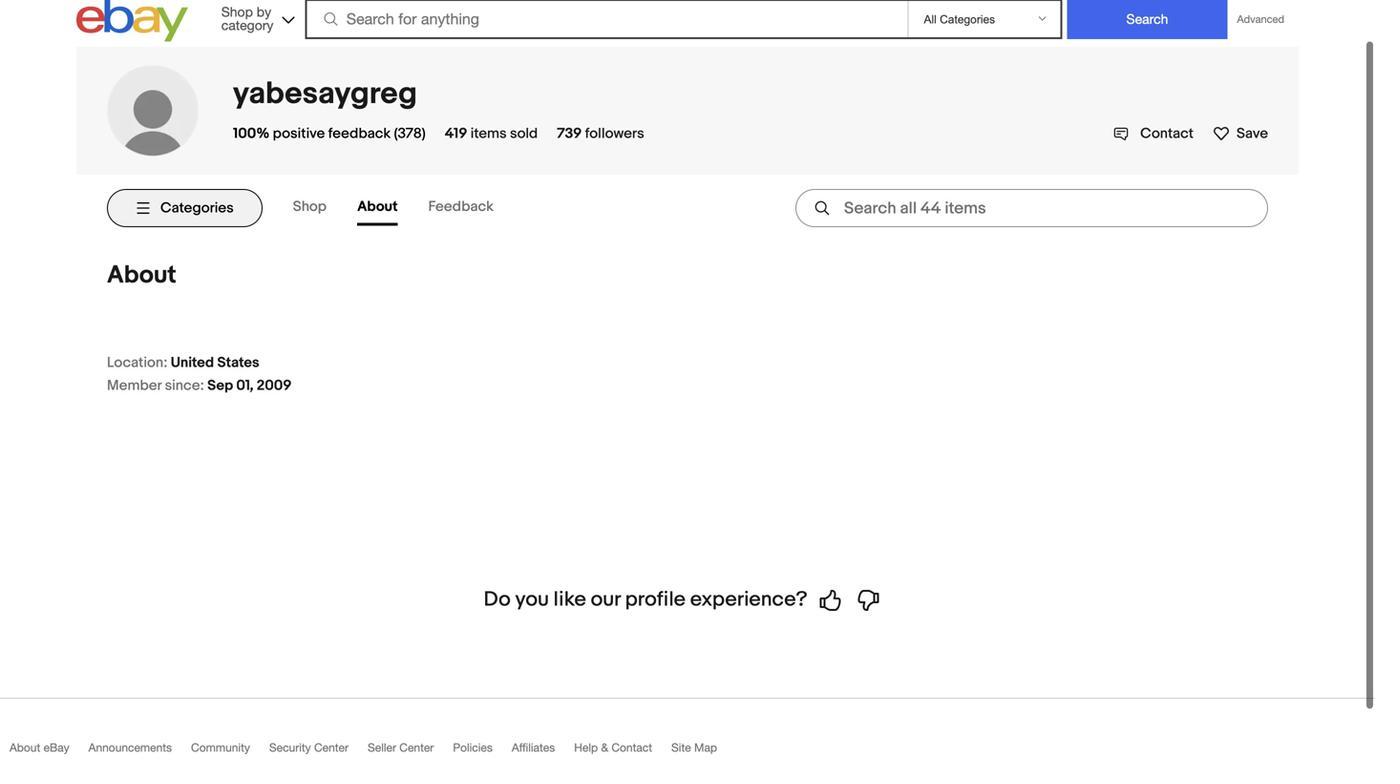 Task type: describe. For each thing, give the bounding box(es) containing it.
tab list containing shop
[[293, 191, 524, 226]]

site
[[672, 742, 691, 755]]

sep
[[208, 377, 233, 395]]

affiliates link
[[512, 742, 574, 764]]

announcements
[[89, 742, 172, 755]]

sold
[[510, 125, 538, 142]]

do
[[484, 588, 511, 612]]

policies link
[[453, 742, 512, 764]]

419 items sold
[[445, 125, 538, 142]]

map
[[695, 742, 718, 755]]

location: united states member since: sep 01, 2009
[[107, 354, 292, 395]]

Search all 44 items field
[[796, 189, 1269, 227]]

help
[[574, 742, 598, 755]]

security center link
[[269, 742, 368, 764]]

seller center
[[368, 742, 434, 755]]

yabesaygreg
[[233, 75, 417, 113]]

100%
[[233, 125, 270, 142]]

419
[[445, 125, 468, 142]]

0 horizontal spatial contact
[[612, 742, 653, 755]]

category
[[221, 17, 274, 33]]

united
[[171, 354, 214, 372]]

by
[[257, 4, 271, 20]]

categories button
[[107, 189, 263, 227]]

2009
[[257, 377, 292, 395]]

experience?
[[691, 588, 808, 612]]

shop by category button
[[213, 0, 299, 38]]

security center
[[269, 742, 349, 755]]

about ebay link
[[10, 742, 89, 764]]

community link
[[191, 742, 269, 764]]

help & contact link
[[574, 742, 672, 764]]

member
[[107, 377, 162, 395]]

policies
[[453, 742, 493, 755]]

01,
[[236, 377, 254, 395]]

site map
[[672, 742, 718, 755]]

our
[[591, 588, 621, 612]]

save button
[[1213, 121, 1269, 142]]

location:
[[107, 354, 168, 372]]

seller
[[368, 742, 396, 755]]

announcements link
[[89, 742, 191, 764]]

save
[[1237, 125, 1269, 142]]

1 horizontal spatial about
[[107, 261, 177, 290]]

you
[[515, 588, 549, 612]]

about inside tab list
[[357, 198, 398, 215]]

states
[[217, 354, 260, 372]]

help & contact
[[574, 742, 653, 755]]



Task type: locate. For each thing, give the bounding box(es) containing it.
shop for shop
[[293, 198, 327, 215]]

1 horizontal spatial contact
[[1141, 125, 1194, 142]]

about down 'feedback'
[[357, 198, 398, 215]]

center for seller center
[[400, 742, 434, 755]]

contact right &
[[612, 742, 653, 755]]

positive
[[273, 125, 325, 142]]

0 horizontal spatial shop
[[221, 4, 253, 20]]

2 center from the left
[[400, 742, 434, 755]]

contact left save button
[[1141, 125, 1194, 142]]

shop by category
[[221, 4, 274, 33]]

items
[[471, 125, 507, 142]]

ebay
[[44, 742, 69, 755]]

profile
[[625, 588, 686, 612]]

0 horizontal spatial about
[[10, 742, 40, 755]]

security
[[269, 742, 311, 755]]

site map link
[[672, 742, 737, 764]]

1 vertical spatial shop
[[293, 198, 327, 215]]

center right seller
[[400, 742, 434, 755]]

100% positive feedback (378)
[[233, 125, 426, 142]]

center for security center
[[314, 742, 349, 755]]

yabesaygreg image
[[107, 65, 199, 157]]

contact link
[[1114, 125, 1194, 142]]

0 vertical spatial about
[[357, 198, 398, 215]]

shop down positive
[[293, 198, 327, 215]]

center right security
[[314, 742, 349, 755]]

center
[[314, 742, 349, 755], [400, 742, 434, 755]]

2 vertical spatial about
[[10, 742, 40, 755]]

about left ebay
[[10, 742, 40, 755]]

feedback
[[328, 125, 391, 142]]

None submit
[[1068, 0, 1228, 39]]

affiliates
[[512, 742, 555, 755]]

yabesaygreg link
[[233, 75, 417, 113]]

1 center from the left
[[314, 742, 349, 755]]

2 horizontal spatial about
[[357, 198, 398, 215]]

contact
[[1141, 125, 1194, 142], [612, 742, 653, 755]]

about ebay
[[10, 742, 69, 755]]

since:
[[165, 377, 204, 395]]

do you like our profile experience? link
[[484, 588, 892, 613]]

739
[[557, 125, 582, 142]]

0 vertical spatial shop
[[221, 4, 253, 20]]

advanced link
[[1228, 0, 1295, 38]]

739 followers
[[557, 125, 645, 142]]

&
[[601, 742, 609, 755]]

tab list
[[293, 191, 524, 226]]

like
[[554, 588, 587, 612]]

categories
[[161, 200, 234, 217]]

shop for shop by category
[[221, 4, 253, 20]]

shop left by
[[221, 4, 253, 20]]

followers
[[585, 125, 645, 142]]

1 vertical spatial contact
[[612, 742, 653, 755]]

about
[[357, 198, 398, 215], [107, 261, 177, 290], [10, 742, 40, 755]]

Search for anything text field
[[308, 1, 904, 37]]

advanced
[[1238, 13, 1285, 25]]

community
[[191, 742, 250, 755]]

about down categories dropdown button
[[107, 261, 177, 290]]

seller center link
[[368, 742, 453, 764]]

0 vertical spatial contact
[[1141, 125, 1194, 142]]

1 horizontal spatial shop
[[293, 198, 327, 215]]

(378)
[[394, 125, 426, 142]]

1 vertical spatial about
[[107, 261, 177, 290]]

shop
[[221, 4, 253, 20], [293, 198, 327, 215]]

1 horizontal spatial center
[[400, 742, 434, 755]]

shop inside tab list
[[293, 198, 327, 215]]

0 horizontal spatial center
[[314, 742, 349, 755]]

do you like our profile experience?
[[484, 588, 808, 612]]

feedback
[[429, 198, 494, 215]]

shop inside shop by category
[[221, 4, 253, 20]]



Task type: vqa. For each thing, say whether or not it's contained in the screenshot.
positive
yes



